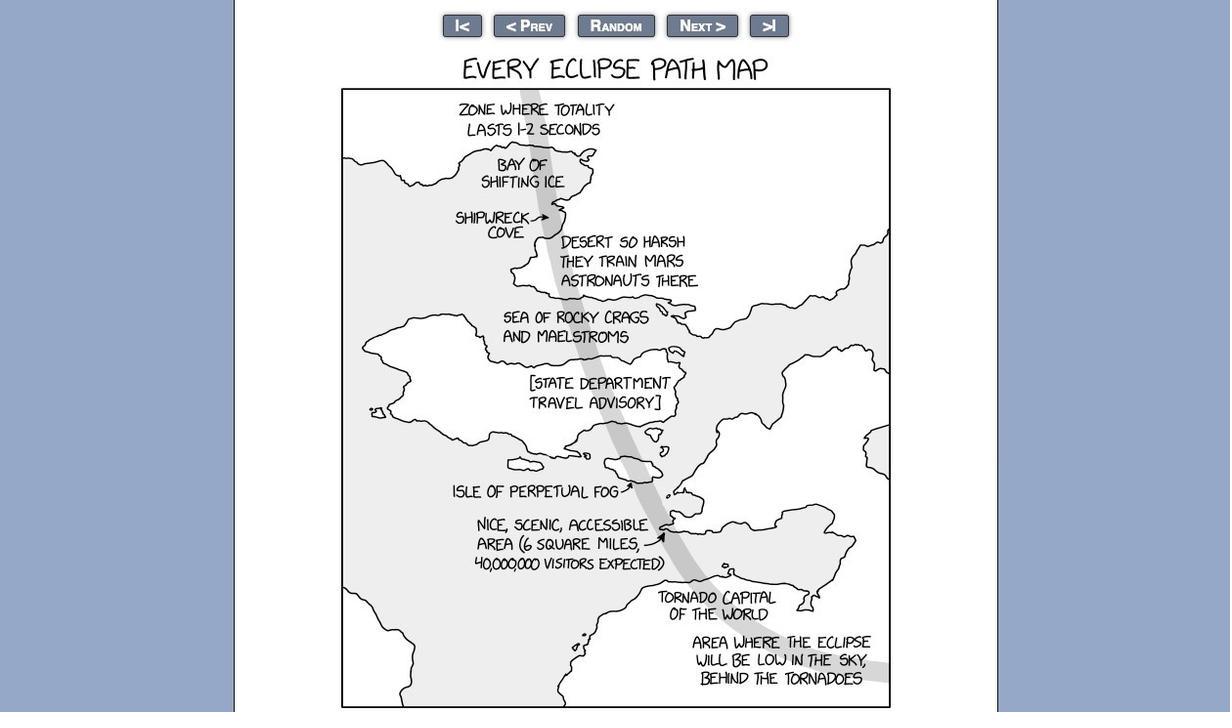 Task type: describe. For each thing, give the bounding box(es) containing it.
eclipse path maps image
[[341, 50, 891, 709]]



Task type: vqa. For each thing, say whether or not it's contained in the screenshot.
'Eclipse Path Maps' image
yes



